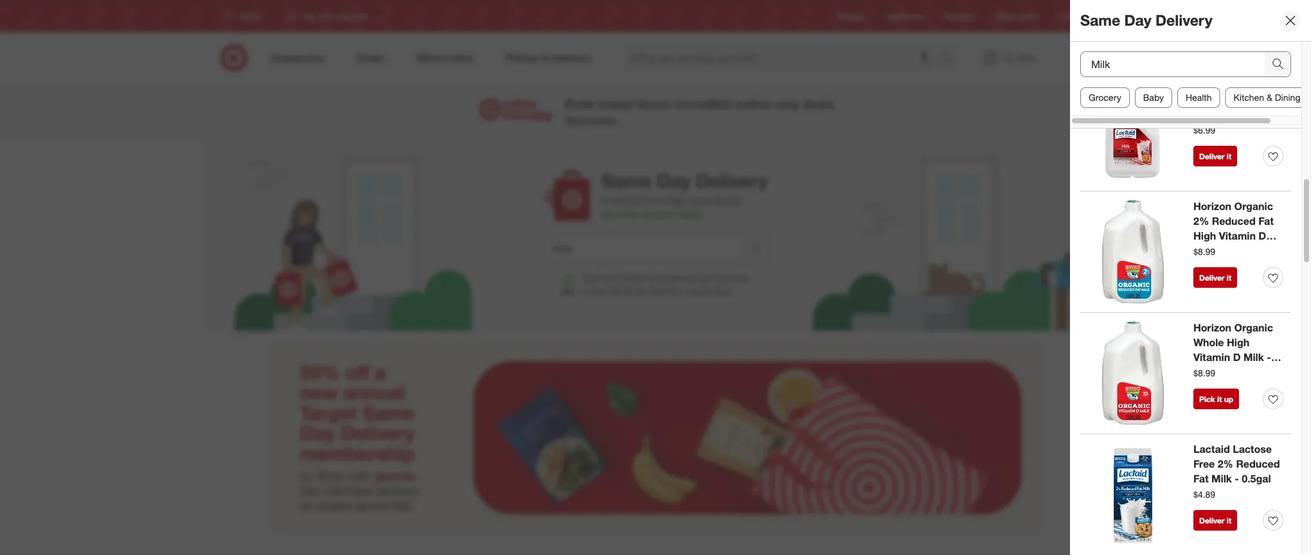 Task type: locate. For each thing, give the bounding box(es) containing it.
start down ends
[[565, 114, 587, 125]]

lactose
[[1233, 79, 1272, 91], [1233, 443, 1272, 456]]

2 free from the top
[[1193, 458, 1215, 470]]

2 vertical spatial deliver
[[1199, 516, 1225, 525]]

vitamin inside horizon organic whole high vitamin d milk - 1gal
[[1193, 351, 1230, 364]]

deliver it button down horizon organic 2% reduced fat high vitamin d milk - 1gal
[[1193, 267, 1237, 288]]

0 vertical spatial lactose
[[1233, 79, 1272, 91]]

horizon organic 2% reduced fat high vitamin d milk - 1gal image
[[1080, 199, 1186, 305], [1080, 199, 1186, 305]]

95123 button
[[613, 192, 642, 207]]

as down from
[[640, 208, 651, 220]]

target left circle
[[995, 11, 1016, 21]]

1 vertical spatial organic
[[1234, 322, 1273, 334]]

same inside same day delivery to 95123 from san jose south as soon as 2pm today
[[601, 169, 652, 192]]

1 lactose from the top
[[1233, 79, 1272, 91]]

0 vertical spatial deliver
[[1199, 151, 1225, 161]]

delivery up find items for delivery search box
[[1156, 11, 1212, 29]]

1 vertical spatial deliver it
[[1199, 273, 1231, 282]]

0 horizontal spatial 1gal
[[1193, 366, 1214, 378]]

shipt inside start your shipt membership at checkout, or pay $9.99 per delivery.
[[624, 272, 645, 284]]

1 vertical spatial 1gal
[[1193, 366, 1214, 378]]

deliver it button for milk
[[1193, 267, 1237, 288]]

pick
[[1199, 394, 1215, 404]]

2 vertical spatial same
[[362, 401, 414, 425]]

as
[[601, 208, 612, 220], [640, 208, 651, 220]]

milk inside horizon organic whole high vitamin d milk - 1gal
[[1243, 351, 1264, 364]]

lactaid
[[1193, 79, 1230, 91], [1193, 443, 1230, 456]]

it down lactaid lactose free 2% reduced fat milk - 0.5gal
[[1227, 516, 1231, 525]]

delivery down "annual"
[[340, 421, 415, 445]]

milk inside lactaid lactose free whole milk - 96 fl oz
[[1251, 93, 1271, 106]]

lactaid lactose free whole milk - 96 fl oz image
[[1080, 78, 1186, 183], [1080, 78, 1186, 183]]

1 vertical spatial target
[[300, 401, 357, 425]]

milk inside lactaid lactose free 2% reduced fat milk - 0.5gal
[[1211, 472, 1232, 485]]

start your shipt membership at checkout, or pay $9.99 per delivery.
[[582, 272, 750, 297]]

0 vertical spatial horizon
[[1193, 200, 1231, 213]]

deliver down horizon organic 2% reduced fat high vitamin d milk - 1gal
[[1199, 273, 1225, 282]]

0 vertical spatial same
[[1080, 11, 1120, 29]]

1 horizon from the top
[[1193, 200, 1231, 213]]

0 vertical spatial target
[[995, 11, 1016, 21]]

delivery inside same day delivery dialog
[[1156, 11, 1212, 29]]

day up 'san'
[[657, 169, 691, 192]]

fat
[[1258, 215, 1274, 227], [1193, 472, 1209, 485]]

0 vertical spatial lactaid
[[1193, 79, 1230, 91]]

free for milk
[[1193, 458, 1215, 470]]

or
[[582, 285, 590, 297]]

deliver it down $6.99
[[1199, 151, 1231, 161]]

0 vertical spatial high
[[1193, 230, 1216, 242]]

2%
[[1193, 215, 1209, 227], [1218, 458, 1233, 470]]

baby button
[[1135, 87, 1172, 108]]

grocery
[[1089, 92, 1121, 103]]

0 vertical spatial reduced
[[1212, 215, 1256, 227]]

ends today! score incredible online-only deals start saving
[[565, 96, 834, 125]]

it for milk
[[1227, 273, 1231, 282]]

deliver it down $4.89
[[1199, 516, 1231, 525]]

2 vertical spatial deliver it
[[1199, 516, 1231, 525]]

free
[[1193, 93, 1215, 106], [1193, 458, 1215, 470]]

lactaid up $4.89
[[1193, 443, 1230, 456]]

1 vertical spatial start
[[582, 272, 602, 284]]

membership up 'with' at left
[[300, 442, 414, 465]]

1 horizontal spatial as
[[640, 208, 651, 220]]

horizon organic growing years whole milk with dha omega-3 - 59oz image
[[1080, 0, 1186, 62], [1080, 0, 1186, 62]]

health
[[1186, 92, 1212, 103]]

lactose inside lactaid lactose free 2% reduced fat milk - 0.5gal
[[1233, 443, 1272, 456]]

lactose up 0.5gal
[[1233, 443, 1272, 456]]

membership inside 50% off a new annual target same day delivery membership
[[300, 442, 414, 465]]

shipt right by
[[316, 469, 345, 484]]

same right find
[[1080, 11, 1120, 29]]

3 deliver it button from the top
[[1193, 510, 1237, 531]]

deliver it button
[[1193, 146, 1237, 166], [1193, 267, 1237, 288], [1193, 510, 1237, 531]]

lactaid lactose free 2% reduced fat milk - 0.5gal
[[1193, 443, 1280, 485]]

1 horizontal spatial target
[[995, 11, 1016, 21]]

d inside horizon organic 2% reduced fat high vitamin d milk - 1gal
[[1259, 230, 1266, 242]]

d
[[1259, 230, 1266, 242], [1233, 351, 1241, 364]]

membership up delivery.
[[648, 272, 698, 284]]

2 lactaid from the top
[[1193, 443, 1230, 456]]

kitchen & dining button
[[1225, 87, 1309, 108]]

2 horizon from the top
[[1193, 322, 1231, 334]]

same day delivery to 95123 from san jose south as soon as 2pm today
[[601, 169, 768, 220]]

delivery up south at the right
[[696, 169, 768, 192]]

0 horizontal spatial 2%
[[1193, 215, 1209, 227]]

2 horizontal spatial day
[[1124, 11, 1151, 29]]

target down 50%
[[300, 401, 357, 425]]

it inside button
[[1217, 394, 1222, 404]]

2pm
[[654, 208, 674, 220]]

1 vertical spatial high
[[1227, 336, 1249, 349]]

2 vertical spatial day
[[300, 421, 335, 445]]

it for 0.5gal
[[1227, 516, 1231, 525]]

0 horizontal spatial day
[[300, 421, 335, 445]]

1 vertical spatial membership
[[300, 442, 414, 465]]

free inside lactaid lactose free 2% reduced fat milk - 0.5gal
[[1193, 458, 1215, 470]]

target black friday image
[[270, 341, 1041, 534]]

membership
[[648, 272, 698, 284], [300, 442, 414, 465]]

delivery for same day delivery
[[1156, 11, 1212, 29]]

day right stores
[[1124, 11, 1151, 29]]

grocery button
[[1080, 87, 1130, 108]]

deliver it button down $4.89
[[1193, 510, 1237, 531]]

1 vertical spatial lactose
[[1233, 443, 1272, 456]]

0 vertical spatial delivery
[[1156, 11, 1212, 29]]

0 vertical spatial day
[[1124, 11, 1151, 29]]

1 vertical spatial $8.99
[[1193, 367, 1215, 379]]

1 vertical spatial reduced
[[1236, 458, 1280, 470]]

1 horizontal spatial day
[[657, 169, 691, 192]]

lactaid lactose free whole milk - 96 fl oz link
[[1193, 78, 1283, 122]]

0 vertical spatial organic
[[1234, 200, 1273, 213]]

horizon organic whole high vitamin d milk - 1gal image
[[1080, 321, 1186, 426], [1080, 321, 1186, 426]]

high
[[1193, 230, 1216, 242], [1227, 336, 1249, 349]]

reduced inside horizon organic 2% reduced fat high vitamin d milk - 1gal
[[1212, 215, 1256, 227]]

horizon for 2%
[[1193, 200, 1231, 213]]

above
[[356, 498, 389, 513]]

same down a
[[362, 401, 414, 425]]

same inside dialog
[[1080, 11, 1120, 29]]

1 horizontal spatial same
[[601, 169, 652, 192]]

find stores
[[1059, 11, 1098, 21]]

target
[[995, 11, 1016, 21], [300, 401, 357, 425]]

0 horizontal spatial delivery
[[340, 421, 415, 445]]

free up $4.89
[[1193, 458, 1215, 470]]

0 horizontal spatial target
[[300, 401, 357, 425]]

2 organic from the top
[[1234, 322, 1273, 334]]

3 deliver it from the top
[[1199, 516, 1231, 525]]

deliver
[[1199, 151, 1225, 161], [1199, 273, 1225, 282], [1199, 516, 1225, 525]]

same day delivery dialog
[[1070, 0, 1311, 555]]

1 vertical spatial horizon
[[1193, 322, 1231, 334]]

lactose up kitchen
[[1233, 79, 1272, 91]]

2 deliver from the top
[[1199, 273, 1225, 282]]

reduced
[[1212, 215, 1256, 227], [1236, 458, 1280, 470]]

1 horizontal spatial high
[[1227, 336, 1249, 349]]

1 horizontal spatial membership
[[648, 272, 698, 284]]

0 horizontal spatial fat
[[1193, 472, 1209, 485]]

health button
[[1177, 87, 1220, 108]]

at
[[701, 272, 709, 284]]

1 vertical spatial delivery
[[696, 169, 768, 192]]

delivery.
[[650, 285, 683, 297]]

lactaid inside lactaid lactose free whole milk - 96 fl oz
[[1193, 79, 1230, 91]]

horizon inside horizon organic whole high vitamin d milk - 1gal
[[1193, 322, 1231, 334]]

2 lactose from the top
[[1233, 443, 1272, 456]]

1 vertical spatial whole
[[1193, 336, 1224, 349]]

0 vertical spatial 2%
[[1193, 215, 1209, 227]]

search
[[934, 53, 965, 65]]

lactaid lactose free 2% reduced fat milk - 0.5gal link
[[1193, 442, 1283, 486]]

1 horizontal spatial fat
[[1258, 215, 1274, 227]]

Find items for Delivery search field
[[1081, 52, 1265, 76]]

stores
[[1075, 11, 1098, 21]]

lactose inside lactaid lactose free whole milk - 96 fl oz
[[1233, 79, 1272, 91]]

0 vertical spatial whole
[[1218, 93, 1248, 106]]

0 vertical spatial membership
[[648, 272, 698, 284]]

deliver it button down $6.99
[[1193, 146, 1237, 166]]

1 vertical spatial fat
[[1193, 472, 1209, 485]]

deliver it for oz
[[1199, 151, 1231, 161]]

high inside horizon organic 2% reduced fat high vitamin d milk - 1gal
[[1193, 230, 1216, 242]]

milk
[[1251, 93, 1271, 106], [1193, 244, 1214, 257], [1243, 351, 1264, 364], [1211, 472, 1232, 485]]

horizon inside horizon organic 2% reduced fat high vitamin d milk - 1gal
[[1193, 200, 1231, 213]]

1 horizontal spatial shipt
[[624, 272, 645, 284]]

vitamin
[[1219, 230, 1256, 242], [1193, 351, 1230, 364]]

0 vertical spatial deliver it
[[1199, 151, 1231, 161]]

it down horizon organic 2% reduced fat high vitamin d milk - 1gal
[[1227, 273, 1231, 282]]

deliver it button for 0.5gal
[[1193, 510, 1237, 531]]

whole
[[1218, 93, 1248, 106], [1193, 336, 1224, 349]]

0 vertical spatial fat
[[1258, 215, 1274, 227]]

day inside dialog
[[1124, 11, 1151, 29]]

2 vertical spatial deliver it button
[[1193, 510, 1237, 531]]

0 horizontal spatial same
[[362, 401, 414, 425]]

target circle link
[[995, 11, 1038, 22]]

1 vertical spatial deliver it button
[[1193, 267, 1237, 288]]

delivery
[[376, 484, 419, 498]]

day down the new on the bottom left of the page
[[300, 421, 335, 445]]

same day delivery
[[1080, 11, 1212, 29]]

2% inside horizon organic 2% reduced fat high vitamin d milk - 1gal
[[1193, 215, 1209, 227]]

1 vertical spatial day
[[657, 169, 691, 192]]

day inside same day delivery to 95123 from san jose south as soon as 2pm today
[[657, 169, 691, 192]]

by
[[300, 469, 313, 484]]

registry link
[[837, 11, 866, 22]]

0 horizontal spatial shipt
[[316, 469, 345, 484]]

0 vertical spatial start
[[565, 114, 587, 125]]

1 vertical spatial deliver
[[1199, 273, 1225, 282]]

same up 95123
[[601, 169, 652, 192]]

1 vertical spatial d
[[1233, 351, 1241, 364]]

0 horizontal spatial high
[[1193, 230, 1216, 242]]

free up 96
[[1193, 93, 1215, 106]]

0 vertical spatial free
[[1193, 93, 1215, 106]]

2 deliver it from the top
[[1199, 273, 1231, 282]]

target inside 50% off a new annual target same day delivery membership
[[300, 401, 357, 425]]

deliver it down horizon organic 2% reduced fat high vitamin d milk - 1gal
[[1199, 273, 1231, 282]]

0 vertical spatial vitamin
[[1219, 230, 1256, 242]]

lactaid lactose free 2% reduced fat milk - 0.5gal image
[[1080, 442, 1186, 548], [1080, 442, 1186, 548]]

1 organic from the top
[[1234, 200, 1273, 213]]

- inside lactaid lactose free 2% reduced fat milk - 0.5gal
[[1235, 472, 1239, 485]]

horizon for whole
[[1193, 322, 1231, 334]]

deliver it for milk
[[1199, 273, 1231, 282]]

weekly ad link
[[887, 11, 923, 22]]

1 free from the top
[[1193, 93, 1215, 106]]

organic inside horizon organic whole high vitamin d milk - 1gal
[[1234, 322, 1273, 334]]

free inside lactaid lactose free whole milk - 96 fl oz
[[1193, 93, 1215, 106]]

whole up oz
[[1218, 93, 1248, 106]]

lactaid inside lactaid lactose free 2% reduced fat milk - 0.5gal
[[1193, 443, 1230, 456]]

redcard link
[[944, 11, 974, 22]]

shipt up per
[[624, 272, 645, 284]]

as down to
[[601, 208, 612, 220]]

0 horizontal spatial membership
[[300, 442, 414, 465]]

1 deliver from the top
[[1199, 151, 1225, 161]]

1 horizontal spatial 2%
[[1218, 458, 1233, 470]]

1 horizontal spatial d
[[1259, 230, 1266, 242]]

- inside lactaid lactose free whole milk - 96 fl oz
[[1274, 93, 1278, 106]]

-
[[1274, 93, 1278, 106], [1217, 244, 1221, 257], [1267, 351, 1271, 364], [1235, 472, 1239, 485]]

1 horizontal spatial delivery
[[696, 169, 768, 192]]

lactaid up health
[[1193, 79, 1230, 91]]

learn more button
[[685, 285, 731, 298]]

kitchen & dining
[[1234, 92, 1300, 103]]

1 vertical spatial lactaid
[[1193, 443, 1230, 456]]

horizon organic whole high vitamin d milk - 1gal link
[[1193, 321, 1283, 378]]

deliver down $4.89
[[1199, 516, 1225, 525]]

delivery inside same day delivery to 95123 from san jose south as soon as 2pm today
[[696, 169, 768, 192]]

it left up
[[1217, 394, 1222, 404]]

deliver it button for oz
[[1193, 146, 1237, 166]]

2 $8.99 from the top
[[1193, 367, 1215, 379]]

start
[[565, 114, 587, 125], [582, 272, 602, 284]]

0 vertical spatial deliver it button
[[1193, 146, 1237, 166]]

it down oz
[[1227, 151, 1231, 161]]

1gal inside horizon organic whole high vitamin d milk - 1gal
[[1193, 366, 1214, 378]]

2 deliver it button from the top
[[1193, 267, 1237, 288]]

cyber monday target deals image
[[477, 95, 555, 126]]

same
[[1080, 11, 1120, 29], [601, 169, 652, 192], [362, 401, 414, 425]]

1 deliver it from the top
[[1199, 151, 1231, 161]]

0 vertical spatial $8.99
[[1193, 246, 1215, 257]]

$35.
[[392, 498, 415, 513]]

2 horizontal spatial delivery
[[1156, 11, 1212, 29]]

.
[[414, 469, 418, 484]]

deliver it
[[1199, 151, 1231, 161], [1199, 273, 1231, 282], [1199, 516, 1231, 525]]

1 vertical spatial same
[[601, 169, 652, 192]]

2 vertical spatial delivery
[[340, 421, 415, 445]]

1 horizontal spatial 1gal
[[1224, 244, 1244, 257]]

baby
[[1143, 92, 1164, 103]]

1 vertical spatial free
[[1193, 458, 1215, 470]]

1 deliver it button from the top
[[1193, 146, 1237, 166]]

0 vertical spatial d
[[1259, 230, 1266, 242]]

day
[[1124, 11, 1151, 29], [657, 169, 691, 192], [300, 421, 335, 445]]

milk inside horizon organic 2% reduced fat high vitamin d milk - 1gal
[[1193, 244, 1214, 257]]

1 vertical spatial 2%
[[1218, 458, 1233, 470]]

start up or
[[582, 272, 602, 284]]

2 horizontal spatial same
[[1080, 11, 1120, 29]]

deliver down $6.99
[[1199, 151, 1225, 161]]

1 vertical spatial shipt
[[316, 469, 345, 484]]

deliver it for 0.5gal
[[1199, 516, 1231, 525]]

1 lactaid from the top
[[1193, 79, 1230, 91]]

2 as from the left
[[640, 208, 651, 220]]

organic inside horizon organic 2% reduced fat high vitamin d milk - 1gal
[[1234, 200, 1273, 213]]

0 horizontal spatial d
[[1233, 351, 1241, 364]]

0 vertical spatial 1gal
[[1224, 244, 1244, 257]]

- inside horizon organic whole high vitamin d milk - 1gal
[[1267, 351, 1271, 364]]

3 deliver from the top
[[1199, 516, 1225, 525]]

same inside 50% off a new annual target same day delivery membership
[[362, 401, 414, 425]]

more
[[711, 285, 731, 297]]

same for same day delivery
[[1080, 11, 1120, 29]]

1 vertical spatial vitamin
[[1193, 351, 1230, 364]]

whole up pick
[[1193, 336, 1224, 349]]

1 $8.99 from the top
[[1193, 246, 1215, 257]]

0 vertical spatial shipt
[[624, 272, 645, 284]]

0 horizontal spatial as
[[601, 208, 612, 220]]



Task type: vqa. For each thing, say whether or not it's contained in the screenshot.


Task type: describe. For each thing, give the bounding box(es) containing it.
search button
[[934, 44, 965, 75]]

south
[[714, 193, 741, 206]]

fat inside horizon organic 2% reduced fat high vitamin d milk - 1gal
[[1258, 215, 1274, 227]]

fat inside lactaid lactose free 2% reduced fat milk - 0.5gal
[[1193, 472, 1209, 485]]

online-
[[735, 96, 775, 111]]

registry
[[837, 11, 866, 21]]

per
[[634, 285, 648, 297]]

start inside ends today! score incredible online-only deals start saving
[[565, 114, 587, 125]]

off
[[345, 361, 369, 384]]

get
[[300, 484, 320, 498]]

$8.99 for 1gal
[[1193, 367, 1215, 379]]

delivery inside 50% off a new annual target same day delivery membership
[[340, 421, 415, 445]]

pick it up button
[[1193, 389, 1239, 409]]

it for oz
[[1227, 151, 1231, 161]]

95123
[[613, 193, 642, 206]]

your
[[604, 272, 622, 284]]

find
[[1059, 11, 1073, 21]]

weekly
[[887, 11, 911, 21]]

lactaid for whole
[[1193, 79, 1230, 91]]

free for 96
[[1193, 93, 1215, 106]]

with
[[348, 469, 371, 484]]

lactaid for 2%
[[1193, 443, 1230, 456]]

find stores link
[[1059, 11, 1098, 22]]

checkout,
[[711, 272, 750, 284]]

2% inside lactaid lactose free 2% reduced fat milk - 0.5gal
[[1218, 458, 1233, 470]]

d inside horizon organic whole high vitamin d milk - 1gal
[[1233, 351, 1241, 364]]

50%
[[300, 361, 340, 384]]

delivery for same day delivery to 95123 from san jose south as soon as 2pm today
[[696, 169, 768, 192]]

today!
[[598, 96, 634, 111]]

$8.99 for milk
[[1193, 246, 1215, 257]]

horizon organic whole high vitamin d milk - 1gal
[[1193, 322, 1273, 378]]

What can we help you find? suggestions appear below search field
[[623, 44, 943, 72]]

horizon organic 2% reduced fat high vitamin d milk - 1gal link
[[1193, 199, 1283, 257]]

whole inside lactaid lactose free whole milk - 96 fl oz
[[1218, 93, 1248, 106]]

day inside 50% off a new annual target same day delivery membership
[[300, 421, 335, 445]]

membership inside start your shipt membership at checkout, or pay $9.99 per delivery.
[[648, 272, 698, 284]]

pick it up
[[1199, 394, 1233, 404]]

96
[[1193, 108, 1205, 121]]

orders
[[317, 498, 352, 513]]

jose
[[689, 193, 711, 206]]

soon
[[615, 208, 637, 220]]

$9.99
[[610, 285, 632, 297]]

new
[[300, 381, 338, 404]]

on
[[300, 498, 314, 513]]

deliver for 0.5gal
[[1199, 516, 1225, 525]]

oz
[[1217, 108, 1228, 121]]

target circle
[[995, 11, 1038, 21]]

deliver for oz
[[1199, 151, 1225, 161]]

today
[[677, 208, 703, 220]]

from
[[644, 193, 665, 206]]

organic for reduced
[[1234, 200, 1273, 213]]

learn
[[685, 285, 708, 297]]

reduced inside lactaid lactose free 2% reduced fat milk - 0.5gal
[[1236, 458, 1280, 470]]

start inside start your shipt membership at checkout, or pay $9.99 per delivery.
[[582, 272, 602, 284]]

learn more
[[685, 285, 731, 297]]

0.5gal
[[1242, 472, 1271, 485]]

redcard
[[944, 11, 974, 21]]

Find items for Same Day Delivery search field
[[543, 236, 743, 261]]

deals
[[803, 96, 834, 111]]

pay
[[593, 285, 607, 297]]

to
[[601, 193, 610, 206]]

ends
[[565, 96, 595, 111]]

50% off a new annual target same day delivery membership
[[300, 361, 415, 465]]

lactaid lactose free whole milk - 96 fl oz
[[1193, 79, 1278, 121]]

day for same day delivery
[[1124, 11, 1151, 29]]

score
[[637, 96, 671, 111]]

ad
[[913, 11, 923, 21]]

incredible
[[674, 96, 732, 111]]

saving
[[589, 114, 617, 125]]

dining
[[1275, 92, 1300, 103]]

organic for high
[[1234, 322, 1273, 334]]

- inside horizon organic 2% reduced fat high vitamin d milk - 1gal
[[1217, 244, 1221, 257]]

san
[[668, 193, 686, 206]]

horizon organic 2% reduced fat high vitamin d milk - 1gal
[[1193, 200, 1274, 257]]

a
[[375, 361, 386, 384]]

1gal inside horizon organic 2% reduced fat high vitamin d milk - 1gal
[[1224, 244, 1244, 257]]

. get unlimited delivery on orders above $35.
[[300, 469, 419, 513]]

$6.99
[[1193, 124, 1215, 136]]

only
[[775, 96, 799, 111]]

circle
[[385, 469, 414, 484]]

up
[[1224, 394, 1233, 404]]

annual
[[343, 381, 405, 404]]

lactose for milk
[[1233, 79, 1272, 91]]

weekly ad
[[887, 11, 923, 21]]

san jose south button
[[668, 192, 741, 207]]

day for same day delivery to 95123 from san jose south as soon as 2pm today
[[657, 169, 691, 192]]

lactose for reduced
[[1233, 443, 1272, 456]]

by shipt with
[[300, 469, 374, 484]]

kitchen
[[1234, 92, 1264, 103]]

whole inside horizon organic whole high vitamin d milk - 1gal
[[1193, 336, 1224, 349]]

fl
[[1208, 108, 1214, 121]]

high inside horizon organic whole high vitamin d milk - 1gal
[[1227, 336, 1249, 349]]

target inside target circle "link"
[[995, 11, 1016, 21]]

unlimited
[[323, 484, 373, 498]]

same for same day delivery to 95123 from san jose south as soon as 2pm today
[[601, 169, 652, 192]]

$4.89
[[1193, 489, 1215, 500]]

it for 1gal
[[1217, 394, 1222, 404]]

&
[[1267, 92, 1272, 103]]

circle
[[1018, 11, 1038, 21]]

deliver for milk
[[1199, 273, 1225, 282]]

vitamin inside horizon organic 2% reduced fat high vitamin d milk - 1gal
[[1219, 230, 1256, 242]]

1 as from the left
[[601, 208, 612, 220]]



